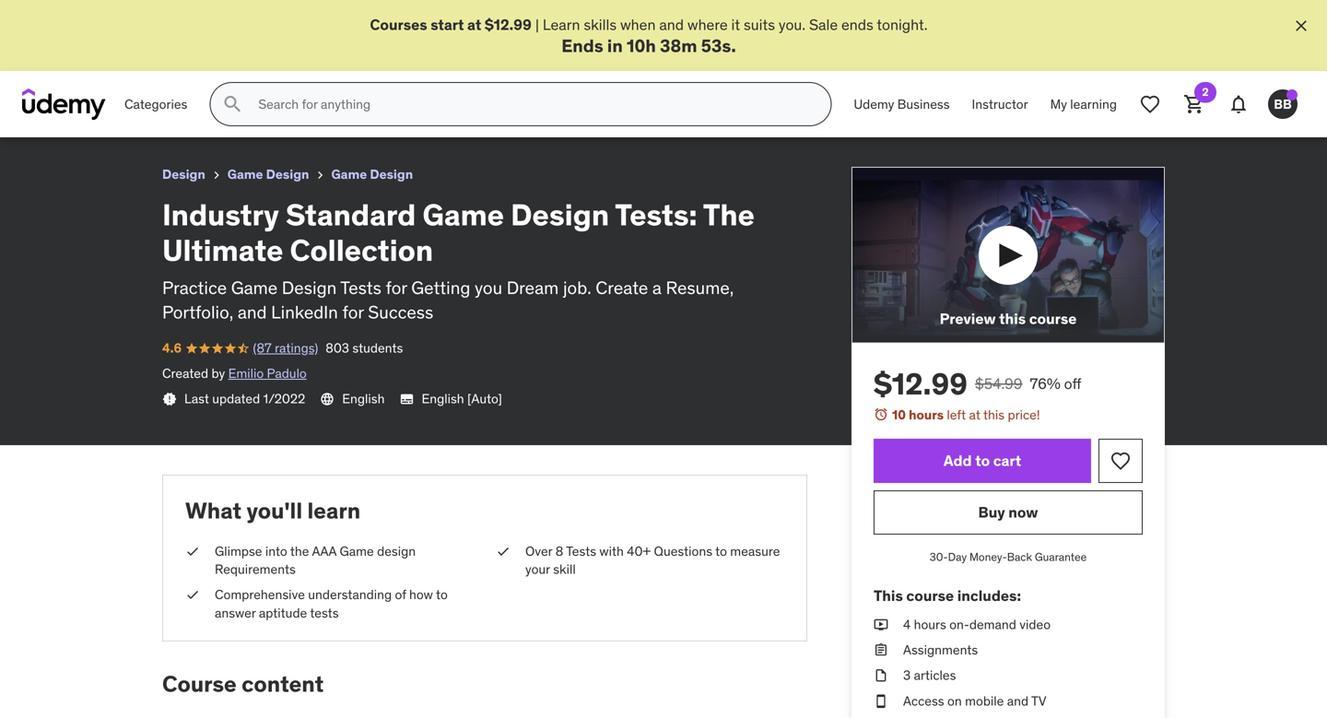 Task type: describe. For each thing, give the bounding box(es) containing it.
skill
[[554, 561, 576, 578]]

my
[[1051, 96, 1068, 112]]

hours for 4
[[914, 617, 947, 633]]

course language image
[[320, 392, 335, 407]]

industry for industry standard game design tests: the ultimate collection practice game design tests for getting you dream job. create a resume, portfolio, and linkedin for success
[[162, 196, 279, 233]]

padulo
[[267, 365, 307, 382]]

course
[[162, 670, 237, 698]]

resume,
[[666, 276, 734, 299]]

collection for industry standard game design tests: the ultimate collection practice game design tests for getting you dream job. create a resume, portfolio, and linkedin for success
[[290, 232, 434, 269]]

tests
[[310, 605, 339, 621]]

game inside glimpse into the aaa game design requirements
[[340, 543, 374, 560]]

questions
[[654, 543, 713, 560]]

job.
[[563, 276, 592, 299]]

what you'll learn
[[185, 497, 361, 525]]

this
[[874, 586, 904, 605]]

tv
[[1032, 693, 1047, 709]]

last
[[184, 391, 209, 407]]

ends
[[842, 15, 874, 34]]

tests: for industry standard game design tests: the ultimate collection practice game design tests for getting you dream job. create a resume, portfolio, and linkedin for success
[[615, 196, 698, 233]]

xsmall image for over 8 tests with 40+ questions to measure your skill
[[496, 543, 511, 561]]

alarm image
[[874, 407, 889, 422]]

bb link
[[1262, 82, 1306, 127]]

portfolio,
[[162, 301, 234, 323]]

articles
[[914, 667, 957, 684]]

2 link
[[1173, 82, 1217, 127]]

it
[[732, 15, 741, 34]]

tests inside over 8 tests with 40+ questions to measure your skill
[[566, 543, 597, 560]]

linkedin
[[271, 301, 338, 323]]

comprehensive understanding of how to answer aptitude tests
[[215, 587, 448, 621]]

xsmall image for assignments
[[874, 642, 889, 660]]

ultimate for industry standard game design tests: the ultimate collection practice game design tests for getting you dream job. create a resume, portfolio, and linkedin for success
[[162, 232, 283, 269]]

answer
[[215, 605, 256, 621]]

my learning
[[1051, 96, 1118, 112]]

cart
[[994, 451, 1022, 470]]

and inside the industry standard game design tests: the ultimate collection practice game design tests for getting you dream job. create a resume, portfolio, and linkedin for success
[[238, 301, 267, 323]]

1 game design link from the left
[[228, 163, 309, 186]]

students
[[353, 340, 403, 356]]

[auto]
[[468, 391, 503, 407]]

30-day money-back guarantee
[[930, 550, 1087, 564]]

guarantee
[[1035, 550, 1087, 564]]

off
[[1065, 374, 1082, 393]]

buy now button
[[874, 491, 1144, 535]]

emilio padulo link
[[228, 365, 307, 382]]

the
[[290, 543, 309, 560]]

learning
[[1071, 96, 1118, 112]]

803 students
[[326, 340, 403, 356]]

$12.99 $54.99 76% off
[[874, 366, 1082, 402]]

76%
[[1031, 374, 1061, 393]]

udemy image
[[22, 89, 106, 120]]

emilio
[[228, 365, 264, 382]]

ultimate for industry standard game design tests: the ultimate collection
[[314, 8, 375, 27]]

content
[[242, 670, 324, 698]]

access
[[904, 693, 945, 709]]

categories
[[124, 96, 188, 112]]

preview
[[940, 309, 996, 328]]

suits
[[744, 15, 776, 34]]

create
[[596, 276, 649, 299]]

where
[[688, 15, 728, 34]]

collection for industry standard game design tests: the ultimate collection
[[378, 8, 450, 27]]

Search for anything text field
[[255, 89, 809, 120]]

803
[[326, 340, 350, 356]]

industry standard game design tests: the ultimate collection practice game design tests for getting you dream job. create a resume, portfolio, and linkedin for success
[[162, 196, 755, 323]]

(87
[[253, 340, 272, 356]]

instructor link
[[961, 82, 1040, 127]]

2 game design link from the left
[[331, 163, 413, 186]]

a
[[653, 276, 662, 299]]

skills
[[584, 15, 617, 34]]

ends
[[562, 34, 604, 57]]

xsmall image for access on mobile and tv
[[874, 692, 889, 710]]

the for industry standard game design tests: the ultimate collection practice game design tests for getting you dream job. create a resume, portfolio, and linkedin for success
[[703, 196, 755, 233]]

courses start at $12.99 | learn skills when and where it suits you. sale ends tonight. ends in 10h 38m 53s .
[[370, 15, 928, 57]]

learn
[[543, 15, 580, 34]]

now
[[1009, 503, 1039, 522]]

1 vertical spatial $12.99
[[874, 366, 968, 402]]

10
[[893, 407, 907, 423]]

the for industry standard game design tests: the ultimate collection
[[285, 8, 311, 27]]

price!
[[1008, 407, 1041, 423]]

day
[[949, 550, 967, 564]]

requirements
[[215, 561, 296, 578]]

add to cart
[[944, 451, 1022, 470]]

design link
[[162, 163, 205, 186]]

2 horizontal spatial and
[[1008, 693, 1029, 709]]

into
[[265, 543, 288, 560]]

.
[[732, 34, 737, 57]]

demand
[[970, 617, 1017, 633]]

10h 38m 53s
[[627, 34, 732, 57]]

game design for first the game design link from the right
[[331, 166, 413, 183]]

start
[[431, 15, 464, 34]]

1 horizontal spatial wishlist image
[[1140, 93, 1162, 115]]

industry for industry standard game design tests: the ultimate collection
[[15, 8, 73, 27]]

over
[[526, 543, 553, 560]]

bb
[[1275, 96, 1293, 112]]

1/2022
[[263, 391, 305, 407]]

mobile
[[966, 693, 1005, 709]]

tests inside the industry standard game design tests: the ultimate collection practice game design tests for getting you dream job. create a resume, portfolio, and linkedin for success
[[341, 276, 382, 299]]

course content
[[162, 670, 324, 698]]

(87 ratings)
[[253, 340, 318, 356]]

success
[[368, 301, 434, 323]]

video
[[1020, 617, 1051, 633]]

40+
[[627, 543, 651, 560]]

this course includes:
[[874, 586, 1022, 605]]



Task type: locate. For each thing, give the bounding box(es) containing it.
when
[[621, 15, 656, 34]]

0 horizontal spatial tests
[[341, 276, 382, 299]]

and inside courses start at $12.99 | learn skills when and where it suits you. sale ends tonight. ends in 10h 38m 53s .
[[660, 15, 684, 34]]

access on mobile and tv
[[904, 693, 1047, 709]]

how
[[409, 587, 433, 603]]

1 horizontal spatial to
[[716, 543, 728, 560]]

0 vertical spatial course
[[1030, 309, 1077, 328]]

instructor
[[973, 96, 1029, 112]]

1 vertical spatial at
[[970, 407, 981, 423]]

0 vertical spatial to
[[976, 451, 991, 470]]

add
[[944, 451, 973, 470]]

tests up success on the top left of page
[[341, 276, 382, 299]]

1 horizontal spatial $12.99
[[874, 366, 968, 402]]

submit search image
[[222, 93, 244, 115]]

industry inside the industry standard game design tests: the ultimate collection practice game design tests for getting you dream job. create a resume, portfolio, and linkedin for success
[[162, 196, 279, 233]]

to inside add to cart button
[[976, 451, 991, 470]]

0 horizontal spatial game design
[[228, 166, 309, 183]]

0 vertical spatial tests:
[[241, 8, 282, 27]]

$12.99 inside courses start at $12.99 | learn skills when and where it suits you. sale ends tonight. ends in 10h 38m 53s .
[[485, 15, 532, 34]]

1 horizontal spatial tests
[[566, 543, 597, 560]]

1 horizontal spatial tests:
[[615, 196, 698, 233]]

ultimate inside the industry standard game design tests: the ultimate collection practice game design tests for getting you dream job. create a resume, portfolio, and linkedin for success
[[162, 232, 283, 269]]

english [auto]
[[422, 391, 503, 407]]

for
[[386, 276, 407, 299], [343, 301, 364, 323]]

ratings)
[[275, 340, 318, 356]]

standard for industry standard game design tests: the ultimate collection
[[77, 8, 142, 27]]

aaa
[[312, 543, 337, 560]]

industry up udemy image
[[15, 8, 73, 27]]

and left the tv
[[1008, 693, 1029, 709]]

0 horizontal spatial $12.99
[[485, 15, 532, 34]]

tests: up submit search icon
[[241, 8, 282, 27]]

course inside button
[[1030, 309, 1077, 328]]

to right how
[[436, 587, 448, 603]]

course
[[1030, 309, 1077, 328], [907, 586, 955, 605]]

this right the "preview"
[[1000, 309, 1027, 328]]

you have alerts image
[[1287, 90, 1298, 101]]

0 horizontal spatial industry
[[15, 8, 73, 27]]

hours right 4 on the bottom
[[914, 617, 947, 633]]

for up "803 students"
[[343, 301, 364, 323]]

xsmall image for 3 articles
[[874, 667, 889, 685]]

0 horizontal spatial the
[[285, 8, 311, 27]]

to inside comprehensive understanding of how to answer aptitude tests
[[436, 587, 448, 603]]

and
[[660, 15, 684, 34], [238, 301, 267, 323], [1008, 693, 1029, 709]]

0 horizontal spatial standard
[[77, 8, 142, 27]]

1 horizontal spatial english
[[422, 391, 464, 407]]

my learning link
[[1040, 82, 1129, 127]]

to inside over 8 tests with 40+ questions to measure your skill
[[716, 543, 728, 560]]

closed captions image
[[400, 392, 414, 407]]

updated
[[212, 391, 260, 407]]

1 vertical spatial course
[[907, 586, 955, 605]]

your
[[526, 561, 550, 578]]

tests
[[341, 276, 382, 299], [566, 543, 597, 560]]

understanding
[[308, 587, 392, 603]]

1 vertical spatial wishlist image
[[1110, 450, 1132, 472]]

dream
[[507, 276, 559, 299]]

0 vertical spatial ultimate
[[314, 8, 375, 27]]

0 horizontal spatial wishlist image
[[1110, 450, 1132, 472]]

1 horizontal spatial standard
[[286, 196, 416, 233]]

to left cart
[[976, 451, 991, 470]]

game
[[145, 8, 186, 27], [228, 166, 263, 183], [331, 166, 367, 183], [423, 196, 504, 233], [231, 276, 278, 299], [340, 543, 374, 560]]

1 vertical spatial the
[[703, 196, 755, 233]]

glimpse
[[215, 543, 262, 560]]

hours right 10
[[909, 407, 944, 423]]

design
[[189, 8, 238, 27], [162, 166, 205, 183], [266, 166, 309, 183], [370, 166, 413, 183], [511, 196, 610, 233], [282, 276, 337, 299]]

on-
[[950, 617, 970, 633]]

1 game design from the left
[[228, 166, 309, 183]]

1 horizontal spatial ultimate
[[314, 8, 375, 27]]

on
[[948, 693, 963, 709]]

0 vertical spatial this
[[1000, 309, 1027, 328]]

collection
[[378, 8, 450, 27], [290, 232, 434, 269]]

sale
[[810, 15, 838, 34]]

hours
[[909, 407, 944, 423], [914, 617, 947, 633]]

$12.99 up 10
[[874, 366, 968, 402]]

0 horizontal spatial ultimate
[[162, 232, 283, 269]]

close image
[[1293, 17, 1311, 35]]

xsmall image right design link
[[209, 168, 224, 183]]

by
[[212, 365, 225, 382]]

the inside the industry standard game design tests: the ultimate collection practice game design tests for getting you dream job. create a resume, portfolio, and linkedin for success
[[703, 196, 755, 233]]

this left price!
[[984, 407, 1005, 423]]

hours for 10
[[909, 407, 944, 423]]

industry down design link
[[162, 196, 279, 233]]

course up 76%
[[1030, 309, 1077, 328]]

1 horizontal spatial for
[[386, 276, 407, 299]]

1 english from the left
[[342, 391, 385, 407]]

buy now
[[979, 503, 1039, 522]]

standard
[[77, 8, 142, 27], [286, 196, 416, 233]]

for up success on the top left of page
[[386, 276, 407, 299]]

0 vertical spatial tests
[[341, 276, 382, 299]]

0 vertical spatial hours
[[909, 407, 944, 423]]

30-
[[930, 550, 949, 564]]

1 vertical spatial for
[[343, 301, 364, 323]]

1 horizontal spatial and
[[660, 15, 684, 34]]

getting
[[412, 276, 471, 299]]

game design
[[228, 166, 309, 183], [331, 166, 413, 183]]

0 vertical spatial and
[[660, 15, 684, 34]]

1 horizontal spatial course
[[1030, 309, 1077, 328]]

english right course language icon
[[342, 391, 385, 407]]

0 vertical spatial industry
[[15, 8, 73, 27]]

$12.99 left |
[[485, 15, 532, 34]]

tonight.
[[877, 15, 928, 34]]

of
[[395, 587, 406, 603]]

0 horizontal spatial tests:
[[241, 8, 282, 27]]

tests: up a
[[615, 196, 698, 233]]

back
[[1008, 550, 1033, 564]]

industry
[[15, 8, 73, 27], [162, 196, 279, 233]]

standard for industry standard game design tests: the ultimate collection practice game design tests for getting you dream job. create a resume, portfolio, and linkedin for success
[[286, 196, 416, 233]]

0 vertical spatial at
[[468, 15, 482, 34]]

last updated 1/2022
[[184, 391, 305, 407]]

collection inside the industry standard game design tests: the ultimate collection practice game design tests for getting you dream job. create a resume, portfolio, and linkedin for success
[[290, 232, 434, 269]]

xsmall image for glimpse into the aaa game design requirements
[[185, 543, 200, 561]]

to
[[976, 451, 991, 470], [716, 543, 728, 560], [436, 587, 448, 603]]

1 vertical spatial industry
[[162, 196, 279, 233]]

1 vertical spatial this
[[984, 407, 1005, 423]]

xsmall image for 4 hours on-demand video
[[874, 616, 889, 634]]

0 horizontal spatial english
[[342, 391, 385, 407]]

buy
[[979, 503, 1006, 522]]

tests: inside the industry standard game design tests: the ultimate collection practice game design tests for getting you dream job. create a resume, portfolio, and linkedin for success
[[615, 196, 698, 233]]

1 vertical spatial tests
[[566, 543, 597, 560]]

game design for first the game design link
[[228, 166, 309, 183]]

1 vertical spatial to
[[716, 543, 728, 560]]

2 english from the left
[[422, 391, 464, 407]]

4.6
[[162, 340, 182, 356]]

1 vertical spatial hours
[[914, 617, 947, 633]]

1 horizontal spatial industry
[[162, 196, 279, 233]]

xsmall image for last updated 1/2022
[[162, 392, 177, 407]]

english for english
[[342, 391, 385, 407]]

english
[[342, 391, 385, 407], [422, 391, 464, 407]]

4
[[904, 617, 911, 633]]

xsmall image
[[313, 168, 328, 183], [162, 392, 177, 407], [185, 543, 200, 561], [874, 616, 889, 634], [874, 642, 889, 660]]

and up the (87
[[238, 301, 267, 323]]

with
[[600, 543, 624, 560]]

1 vertical spatial standard
[[286, 196, 416, 233]]

you'll
[[247, 497, 303, 525]]

left
[[947, 407, 967, 423]]

2 vertical spatial and
[[1008, 693, 1029, 709]]

measure
[[731, 543, 781, 560]]

at inside courses start at $12.99 | learn skills when and where it suits you. sale ends tonight. ends in 10h 38m 53s .
[[468, 15, 482, 34]]

0 vertical spatial for
[[386, 276, 407, 299]]

tests right 8
[[566, 543, 597, 560]]

1 horizontal spatial game design
[[331, 166, 413, 183]]

english right closed captions image
[[422, 391, 464, 407]]

business
[[898, 96, 950, 112]]

udemy
[[854, 96, 895, 112]]

2 vertical spatial to
[[436, 587, 448, 603]]

1 horizontal spatial at
[[970, 407, 981, 423]]

english for english [auto]
[[422, 391, 464, 407]]

10 hours left at this price!
[[893, 407, 1041, 423]]

and up 10h 38m 53s
[[660, 15, 684, 34]]

1 vertical spatial ultimate
[[162, 232, 283, 269]]

preview this course
[[940, 309, 1077, 328]]

standard inside the industry standard game design tests: the ultimate collection practice game design tests for getting you dream job. create a resume, portfolio, and linkedin for success
[[286, 196, 416, 233]]

the
[[285, 8, 311, 27], [703, 196, 755, 233]]

xsmall image for comprehensive understanding of how to answer aptitude tests
[[185, 586, 200, 604]]

courses
[[370, 15, 428, 34]]

to left measure
[[716, 543, 728, 560]]

4 hours on-demand video
[[904, 617, 1051, 633]]

8
[[556, 543, 564, 560]]

xsmall image left comprehensive
[[185, 586, 200, 604]]

0 vertical spatial wishlist image
[[1140, 93, 1162, 115]]

1 vertical spatial collection
[[290, 232, 434, 269]]

udemy business link
[[843, 82, 961, 127]]

1 horizontal spatial the
[[703, 196, 755, 233]]

0 horizontal spatial for
[[343, 301, 364, 323]]

1 vertical spatial and
[[238, 301, 267, 323]]

at right start
[[468, 15, 482, 34]]

industry standard game design tests: the ultimate collection
[[15, 8, 450, 27]]

0 horizontal spatial game design link
[[228, 163, 309, 186]]

comprehensive
[[215, 587, 305, 603]]

xsmall image left over
[[496, 543, 511, 561]]

|
[[536, 15, 539, 34]]

1 horizontal spatial game design link
[[331, 163, 413, 186]]

at right left at the bottom right of page
[[970, 407, 981, 423]]

0 horizontal spatial and
[[238, 301, 267, 323]]

2 horizontal spatial to
[[976, 451, 991, 470]]

0 horizontal spatial to
[[436, 587, 448, 603]]

0 vertical spatial $12.99
[[485, 15, 532, 34]]

1 vertical spatial tests:
[[615, 196, 698, 233]]

aptitude
[[259, 605, 307, 621]]

0 vertical spatial collection
[[378, 8, 450, 27]]

0 vertical spatial standard
[[77, 8, 142, 27]]

3 articles
[[904, 667, 957, 684]]

xsmall image left '3'
[[874, 667, 889, 685]]

what
[[185, 497, 242, 525]]

created
[[162, 365, 209, 382]]

you.
[[779, 15, 806, 34]]

0 horizontal spatial course
[[907, 586, 955, 605]]

preview this course button
[[852, 167, 1166, 343]]

0 horizontal spatial at
[[468, 15, 482, 34]]

notifications image
[[1228, 93, 1250, 115]]

0 vertical spatial the
[[285, 8, 311, 27]]

in
[[608, 34, 623, 57]]

add to cart button
[[874, 439, 1092, 483]]

this inside the preview this course button
[[1000, 309, 1027, 328]]

course up 4 on the bottom
[[907, 586, 955, 605]]

xsmall image left the access
[[874, 692, 889, 710]]

wishlist image
[[1140, 93, 1162, 115], [1110, 450, 1132, 472]]

shopping cart with 2 items image
[[1184, 93, 1206, 115]]

tests: for industry standard game design tests: the ultimate collection
[[241, 8, 282, 27]]

xsmall image
[[209, 168, 224, 183], [496, 543, 511, 561], [185, 586, 200, 604], [874, 667, 889, 685], [874, 692, 889, 710]]

2 game design from the left
[[331, 166, 413, 183]]

udemy business
[[854, 96, 950, 112]]



Task type: vqa. For each thing, say whether or not it's contained in the screenshot.
The related to Industry Standard Game Design Tests: The Ultimate Collection Practice Game Design Tests for Getting you Dream job. Create a Resume, Portfolio, and LinkedIn for Success
yes



